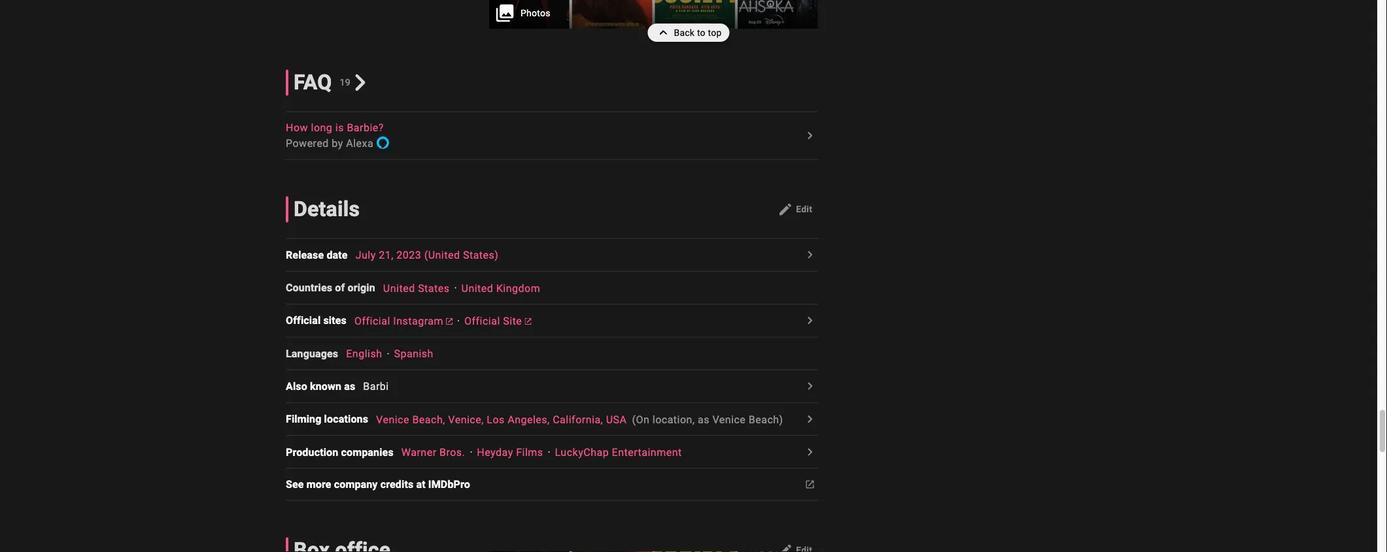 Task type: locate. For each thing, give the bounding box(es) containing it.
1 official from the left
[[286, 315, 321, 327]]

0 horizontal spatial as
[[344, 381, 355, 393]]

united up official instagram
[[383, 282, 415, 295]]

see more image for filming locations
[[802, 412, 818, 428]]

venice
[[376, 414, 409, 426], [713, 414, 746, 426]]

venice beach, venice, los angeles, california, usa button
[[376, 414, 627, 426]]

0 vertical spatial as
[[344, 381, 355, 393]]

site
[[503, 315, 522, 328]]

2 see more image from the top
[[802, 412, 818, 428]]

2 edit image from the top
[[778, 543, 794, 553]]

how
[[286, 122, 308, 134]]

0 horizontal spatial venice
[[376, 414, 409, 426]]

credits
[[381, 479, 414, 491]]

3 see more image from the top
[[802, 445, 818, 460]]

2 horizontal spatial official
[[464, 315, 500, 328]]

as right known on the bottom of the page
[[344, 381, 355, 393]]

0 horizontal spatial united
[[383, 282, 415, 295]]

1 see more image from the top
[[802, 247, 818, 263]]

1 horizontal spatial official
[[355, 315, 390, 328]]

of
[[335, 282, 345, 294]]

edit image
[[778, 202, 794, 218], [778, 543, 794, 553]]

official left the site
[[464, 315, 500, 328]]

official instagram
[[355, 315, 444, 328]]

luckychap
[[555, 447, 609, 459]]

date
[[327, 249, 348, 261]]

photos link
[[489, 0, 818, 29]]

spanish button
[[394, 348, 434, 361]]

alexa
[[346, 137, 374, 150]]

see more image for official sites
[[802, 313, 818, 329]]

english button
[[346, 348, 382, 361]]

photos
[[521, 8, 551, 18]]

official up english
[[355, 315, 390, 328]]

united states
[[383, 282, 450, 295]]

july 21, 2023 (united states) button
[[356, 249, 499, 262]]

2023
[[397, 249, 421, 262]]

filming locations button
[[286, 412, 376, 428]]

see more company credits at imdbpro
[[286, 479, 470, 491]]

1 see more image from the top
[[802, 313, 818, 329]]

united down states)
[[462, 282, 493, 295]]

filming
[[286, 413, 322, 426]]

21,
[[379, 249, 394, 262]]

see more image
[[802, 247, 818, 263], [802, 412, 818, 428], [802, 445, 818, 460], [802, 477, 818, 493]]

1 edit image from the top
[[778, 202, 794, 218]]

production companies button
[[286, 445, 402, 460]]

1 horizontal spatial venice
[[713, 414, 746, 426]]

official for official site
[[464, 315, 500, 328]]

languages
[[286, 348, 338, 360]]

alexa image
[[376, 136, 390, 150]]

kingdom
[[496, 282, 540, 295]]

see more image
[[802, 313, 818, 329], [802, 379, 818, 395]]

venice left beach)
[[713, 414, 746, 426]]

imdbpro
[[428, 479, 470, 491]]

united for united kingdom
[[462, 282, 493, 295]]

see more image for also known as
[[802, 379, 818, 395]]

2 venice from the left
[[713, 414, 746, 426]]

launch inline image
[[525, 318, 531, 325]]

united kingdom button
[[462, 282, 540, 295]]

barbie?
[[347, 122, 384, 134]]

2 see more image from the top
[[802, 379, 818, 395]]

0 vertical spatial edit image
[[778, 202, 794, 218]]

chevron right inline image
[[352, 74, 369, 91]]

united
[[383, 282, 415, 295], [462, 282, 493, 295]]

los
[[487, 414, 505, 426]]

films
[[516, 447, 543, 459]]

production art image
[[489, 0, 818, 29]]

production
[[286, 446, 338, 459]]

1 horizontal spatial united
[[462, 282, 493, 295]]

back to top
[[674, 27, 722, 38]]

0 horizontal spatial official
[[286, 315, 321, 327]]

2 official from the left
[[355, 315, 390, 328]]

edit image inside button
[[778, 202, 794, 218]]

official
[[286, 315, 321, 327], [355, 315, 390, 328], [464, 315, 500, 328]]

as right location,
[[698, 414, 710, 426]]

1 united from the left
[[383, 282, 415, 295]]

countries of origin
[[286, 282, 375, 294]]

official left sites
[[286, 315, 321, 327]]

3 official from the left
[[464, 315, 500, 328]]

heyday films button
[[477, 447, 543, 459]]

1 vertical spatial edit image
[[778, 543, 794, 553]]

how long is barbie? button
[[286, 120, 801, 136]]

2 united from the left
[[462, 282, 493, 295]]

luckychap entertainment button
[[555, 447, 682, 459]]

0 vertical spatial see more image
[[802, 313, 818, 329]]

venice left the 'beach,'
[[376, 414, 409, 426]]

1 venice from the left
[[376, 414, 409, 426]]

details
[[294, 197, 360, 222]]

1 horizontal spatial as
[[698, 414, 710, 426]]

how long is barbie?
[[286, 122, 384, 134]]

heyday films
[[477, 447, 543, 459]]

1 vertical spatial see more image
[[802, 379, 818, 395]]

release
[[286, 249, 324, 261]]

warner
[[402, 447, 437, 459]]

official inside button
[[286, 315, 321, 327]]

heyday
[[477, 447, 513, 459]]

see the answer image
[[802, 128, 818, 144]]

beach)
[[749, 414, 783, 426]]



Task type: vqa. For each thing, say whether or not it's contained in the screenshot.
edit icon
yes



Task type: describe. For each thing, give the bounding box(es) containing it.
location,
[[653, 414, 695, 426]]

also known as
[[286, 381, 355, 393]]

luckychap entertainment
[[555, 447, 682, 459]]

venice beach, venice, los angeles, california, usa (on location, as venice beach)
[[376, 414, 783, 426]]

long
[[311, 122, 333, 134]]

official for official sites
[[286, 315, 321, 327]]

by
[[332, 137, 343, 150]]

official sites
[[286, 315, 347, 327]]

faq
[[294, 70, 332, 95]]

also
[[286, 381, 307, 393]]

edit
[[796, 204, 813, 215]]

warner bros. button
[[402, 447, 465, 459]]

also known as button
[[286, 379, 363, 395]]

official sites button
[[286, 313, 355, 329]]

expand less image
[[656, 24, 674, 42]]

july 21, 2023 (united states)
[[356, 249, 499, 262]]

bros.
[[440, 447, 465, 459]]

angeles,
[[508, 414, 550, 426]]

known
[[310, 381, 342, 393]]

united for united states
[[383, 282, 415, 295]]

powered by alexa
[[286, 137, 374, 150]]

is
[[335, 122, 344, 134]]

see more image for release date
[[802, 247, 818, 263]]

sites
[[323, 315, 347, 327]]

english
[[346, 348, 382, 361]]

launch inline image
[[446, 318, 453, 325]]

states)
[[463, 249, 499, 262]]

release date
[[286, 249, 348, 261]]

official for official instagram
[[355, 315, 390, 328]]

photos group
[[489, 0, 818, 29]]

see more company credits at imdbpro button
[[286, 477, 478, 493]]

states
[[418, 282, 450, 295]]

(on
[[632, 414, 650, 426]]

4 see more image from the top
[[802, 477, 818, 493]]

official site button
[[464, 315, 531, 328]]

countries
[[286, 282, 332, 294]]

instagram
[[393, 315, 444, 328]]

at
[[416, 479, 426, 491]]

to
[[697, 27, 706, 38]]

release date button
[[286, 247, 356, 263]]

official site
[[464, 315, 522, 328]]

locations
[[324, 413, 368, 426]]

barbi
[[363, 381, 389, 393]]

(united
[[424, 249, 460, 262]]

see more image for production companies
[[802, 445, 818, 460]]

united states button
[[383, 282, 450, 295]]

19
[[340, 77, 351, 88]]

production companies
[[286, 446, 394, 459]]

back
[[674, 27, 695, 38]]

filming locations
[[286, 413, 368, 426]]

entertainment
[[612, 447, 682, 459]]

companies
[[341, 446, 394, 459]]

california,
[[553, 414, 603, 426]]

more
[[307, 479, 331, 491]]

edit button
[[773, 199, 818, 220]]

usa
[[606, 414, 627, 426]]

july
[[356, 249, 376, 262]]

see
[[286, 479, 304, 491]]

top
[[708, 27, 722, 38]]

venice,
[[448, 414, 484, 426]]

united kingdom
[[462, 282, 540, 295]]

warner bros.
[[402, 447, 465, 459]]

company
[[334, 479, 378, 491]]

1 vertical spatial as
[[698, 414, 710, 426]]

spanish
[[394, 348, 434, 361]]

official instagram button
[[355, 315, 453, 328]]

as inside button
[[344, 381, 355, 393]]

origin
[[348, 282, 375, 294]]

back to top button
[[648, 24, 730, 42]]

powered
[[286, 137, 329, 150]]

beach,
[[412, 414, 445, 426]]



